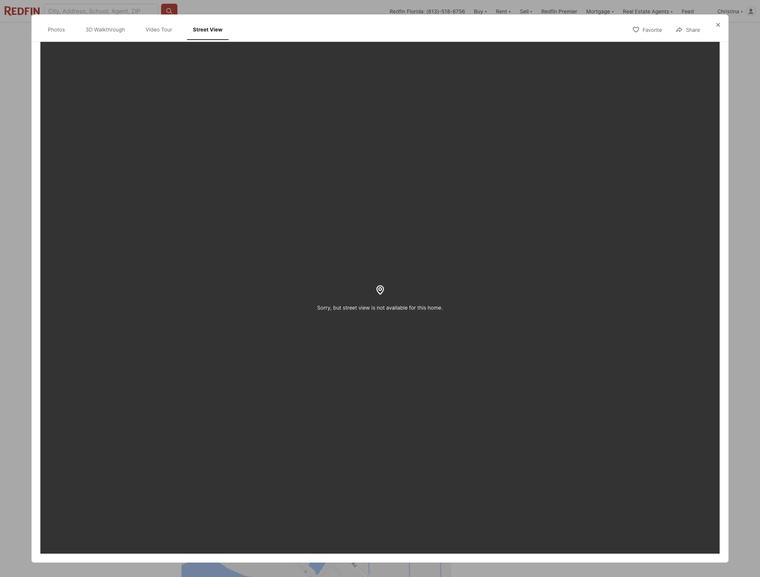 Task type: locate. For each thing, give the bounding box(es) containing it.
tub,
[[300, 569, 311, 576]]

that down "very" on the bottom left of page
[[326, 355, 337, 363]]

butler's
[[377, 462, 397, 470]]

and left 1
[[260, 435, 271, 443]]

great
[[205, 471, 220, 479]]

and down 'it's'
[[261, 364, 272, 372]]

premier
[[559, 8, 578, 14]]

every
[[272, 427, 288, 434], [231, 444, 247, 452], [365, 471, 381, 479]]

open down 360-
[[333, 524, 347, 532]]

pool
[[220, 409, 232, 416], [329, 551, 341, 559]]

redfin inside button
[[542, 8, 558, 14]]

list box
[[469, 299, 573, 316]]

0 horizontal spatial outdoor
[[242, 542, 265, 550]]

room down butler's
[[383, 471, 397, 479]]

1 vertical spatial as
[[397, 435, 403, 443]]

0 horizontal spatial of
[[214, 551, 220, 559]]

cozy.
[[433, 453, 448, 461]]

while
[[393, 533, 408, 541]]

1 vertical spatial formal
[[291, 462, 309, 470]]

luxury down entire
[[432, 551, 449, 559]]

kitchen
[[358, 489, 379, 496], [194, 524, 215, 532]]

2 redfin from the left
[[542, 8, 558, 14]]

1 vertical spatial view
[[384, 549, 393, 555]]

home.
[[428, 305, 443, 311], [195, 427, 212, 434]]

your up brick
[[428, 364, 440, 372]]

brick
[[432, 373, 446, 381]]

perfect
[[268, 533, 289, 541]]

2 vertical spatial an
[[356, 524, 363, 532]]

1 vertical spatial all
[[249, 409, 255, 416]]

0 horizontal spatial you
[[212, 444, 223, 452]]

1 horizontal spatial you
[[356, 355, 366, 363]]

street right the tour
[[193, 26, 209, 33]]

an down the landscaping
[[182, 409, 189, 416]]

room,
[[226, 453, 242, 461], [273, 560, 289, 568]]

redfin left florida:
[[390, 8, 406, 14]]

oversized down comes
[[358, 444, 385, 452]]

as up foot
[[182, 418, 188, 425]]

for inside dialog
[[410, 305, 416, 311]]

0 horizontal spatial that
[[326, 355, 337, 363]]

living down at
[[210, 453, 225, 461]]

story
[[282, 444, 296, 452]]

luxury
[[290, 427, 307, 434], [432, 551, 449, 559]]

elegant
[[412, 471, 433, 479]]

as up the palladian
[[397, 435, 403, 443]]

1 horizontal spatial redfin
[[542, 8, 558, 14]]

0 horizontal spatial your
[[374, 355, 387, 363]]

by
[[376, 391, 383, 398]]

City, Address, School, Agent, ZIP search field
[[44, 4, 158, 19]]

2 horizontal spatial of
[[425, 551, 431, 559]]

and down ceiling
[[413, 489, 423, 496]]

1 vertical spatial street
[[371, 549, 383, 555]]

enjoying up across on the right of page
[[410, 533, 433, 541]]

and up dazzles on the bottom of page
[[224, 489, 235, 496]]

and down 2-
[[330, 391, 341, 398]]

owners'
[[332, 542, 354, 550]]

1 vertical spatial open
[[333, 524, 347, 532]]

zero
[[224, 507, 237, 514]]

1 horizontal spatial all
[[402, 382, 408, 390]]

is up up
[[273, 373, 277, 381]]

adjoining
[[228, 524, 254, 532]]

0 vertical spatial an
[[182, 409, 189, 416]]

0 vertical spatial view
[[210, 26, 223, 33]]

1 vertical spatial room
[[383, 471, 397, 479]]

view inside tab
[[210, 26, 223, 33]]

a down rooms
[[325, 533, 328, 541]]

1 horizontal spatial home.
[[428, 305, 443, 311]]

3d walkthrough
[[86, 26, 125, 33]]

tab
[[231, 24, 272, 42], [272, 24, 327, 42], [327, 24, 386, 42], [386, 24, 422, 42]]

0 vertical spatial every
[[272, 427, 288, 434]]

a down spread
[[393, 551, 396, 559]]

all down palm
[[249, 409, 255, 416]]

the down miele
[[182, 524, 192, 532]]

0 vertical spatial street
[[193, 26, 209, 33]]

spaces
[[232, 462, 252, 470]]

full right 7
[[218, 435, 227, 443]]

room
[[329, 462, 344, 470], [383, 471, 397, 479]]

dialog
[[32, 14, 729, 563]]

like up "9,272-"
[[404, 409, 413, 416]]

gas
[[343, 507, 353, 514]]

video tour tab
[[140, 20, 178, 39]]

privacy
[[307, 400, 328, 407]]

1 vertical spatial separate
[[313, 569, 338, 576]]

1 vertical spatial custom
[[397, 560, 418, 568]]

the up exceptional
[[199, 453, 208, 461]]

1 horizontal spatial room
[[383, 471, 397, 479]]

menu bar containing map
[[185, 546, 248, 561]]

street view
[[193, 26, 223, 33], [371, 549, 393, 555]]

and down storage
[[216, 524, 227, 532]]

impressive
[[365, 524, 395, 532]]

518-
[[442, 8, 453, 14]]

0 horizontal spatial view
[[210, 26, 223, 33]]

0 horizontal spatial room
[[329, 462, 344, 470]]

0 horizontal spatial enjoying
[[300, 533, 323, 541]]

a right find
[[303, 355, 307, 363]]

home
[[386, 347, 402, 354], [308, 355, 324, 363], [346, 364, 362, 372], [255, 373, 271, 381], [293, 382, 309, 390], [301, 391, 317, 398], [373, 427, 389, 434]]

created
[[236, 427, 257, 434]]

architectural
[[276, 471, 312, 479]]

expansive up access
[[302, 542, 330, 550]]

0 horizontal spatial dining
[[182, 533, 199, 541]]

1 vertical spatial dining
[[182, 533, 199, 541]]

0 vertical spatial a
[[426, 373, 430, 381]]

2 vertical spatial this
[[405, 435, 415, 443]]

space,
[[248, 533, 267, 541]]

double down 'overlooking'
[[271, 418, 290, 425]]

half
[[277, 435, 287, 443]]

separate down miele
[[182, 516, 206, 523]]

0 horizontal spatial full
[[218, 435, 227, 443]]

redfin for redfin premier
[[542, 8, 558, 14]]

trim
[[350, 498, 361, 505]]

0 vertical spatial crown
[[320, 373, 337, 381]]

2 horizontal spatial the
[[305, 489, 316, 496]]

1 vertical spatial street view
[[371, 549, 393, 555]]

3d walkthrough tab
[[80, 20, 131, 39]]

1 horizontal spatial dining
[[311, 462, 328, 470]]

with up sitting
[[258, 551, 270, 559]]

including down satellite
[[206, 560, 232, 568]]

0 vertical spatial room
[[329, 462, 344, 470]]

dreams.
[[203, 373, 226, 381]]

this
[[418, 305, 427, 311], [361, 427, 371, 434], [405, 435, 415, 443]]

street view tab
[[187, 20, 229, 39]]

is left not
[[372, 305, 376, 311]]

dialog containing photos
[[32, 14, 729, 563]]

view
[[210, 26, 223, 33], [384, 549, 393, 555]]

1 horizontal spatial covered
[[420, 524, 443, 532]]

grounds
[[367, 373, 390, 381]]

this up comes
[[361, 427, 371, 434]]

the down feel
[[393, 418, 402, 425]]

None button
[[474, 260, 503, 292], [506, 260, 536, 292], [539, 260, 569, 292], [474, 260, 503, 292], [506, 260, 536, 292], [539, 260, 569, 292]]

marble
[[392, 498, 412, 505]]

1 horizontal spatial your
[[410, 382, 422, 390]]

that up even
[[422, 355, 433, 363]]

home down property's
[[293, 382, 309, 390]]

0 horizontal spatial home.
[[195, 427, 212, 434]]

with down boasts at the bottom of page
[[383, 560, 395, 568]]

menu bar
[[185, 546, 248, 561]]

that
[[326, 355, 337, 363], [422, 355, 433, 363]]

balconies
[[411, 400, 438, 407]]

1 horizontal spatial room,
[[273, 560, 289, 568]]

0 horizontal spatial an
[[182, 409, 189, 416]]

oversized up 'tub,'
[[290, 560, 317, 568]]

crown down finishes,
[[182, 489, 199, 496]]

0 vertical spatial street view
[[193, 26, 223, 33]]

covered down by
[[367, 400, 389, 407]]

1 enjoying from the left
[[300, 533, 323, 541]]

0 vertical spatial this
[[418, 305, 427, 311]]

spiral
[[292, 418, 307, 425]]

kitchen down storage
[[194, 524, 215, 532]]

0 vertical spatial formal
[[346, 453, 364, 461]]

0 horizontal spatial expansive
[[190, 409, 218, 416]]

park
[[283, 347, 296, 354]]

the down completely
[[279, 373, 288, 381]]

this
[[333, 364, 345, 372]]

0 vertical spatial kitchen
[[358, 489, 379, 496]]

1 horizontal spatial full
[[398, 551, 406, 559]]

3d
[[86, 26, 93, 33]]

as
[[182, 418, 188, 425], [397, 435, 403, 443]]

morning
[[330, 533, 353, 541]]

0 horizontal spatial as
[[182, 418, 188, 425]]

1 vertical spatial luxury
[[432, 551, 449, 559]]

formal down light
[[291, 462, 309, 470]]

double
[[271, 418, 290, 425], [297, 507, 317, 514]]

a left the gas
[[338, 507, 341, 514]]

shelving,
[[419, 560, 444, 568]]

feed
[[683, 8, 695, 14]]

2 option from the left
[[516, 299, 573, 316]]

0 vertical spatial oversized
[[358, 444, 385, 452]]

1 horizontal spatial like
[[404, 409, 413, 416]]

of up shelving,
[[425, 551, 431, 559]]

miele
[[182, 507, 197, 514]]

3 tab from the left
[[327, 24, 386, 42]]

you down 7
[[212, 444, 223, 452]]

0 horizontal spatial a
[[263, 444, 267, 452]]

to up by
[[379, 382, 384, 390]]

0 vertical spatial living
[[210, 453, 225, 461]]

custom
[[237, 489, 257, 496], [397, 560, 418, 568]]

of up quarters,
[[367, 533, 372, 541]]

stove
[[355, 507, 370, 514]]

1 horizontal spatial crown
[[320, 373, 337, 381]]

room, down at
[[226, 453, 242, 461]]

featuring
[[345, 462, 370, 470]]

1 redfin from the left
[[390, 8, 406, 14]]

1 horizontal spatial an
[[265, 516, 271, 523]]

pool up foyer
[[220, 409, 232, 416]]

home. inside dialog
[[428, 305, 443, 311]]

1 horizontal spatial kitchen
[[358, 489, 379, 496]]

the up garages
[[356, 373, 365, 381]]

life
[[387, 435, 395, 443]]

2 enjoying from the left
[[410, 533, 433, 541]]

every up half
[[272, 427, 288, 434]]

to right access
[[311, 551, 317, 559]]

custom down "stone"
[[237, 489, 257, 496]]

0 horizontal spatial street
[[193, 26, 209, 33]]

concept
[[334, 489, 356, 496]]

separate
[[182, 516, 206, 523], [313, 569, 338, 576]]

for right "available" on the right bottom of page
[[410, 305, 416, 311]]

beautifully
[[182, 542, 211, 550]]

.
[[289, 391, 291, 398]]

separate down boutique-
[[313, 569, 338, 576]]

site
[[319, 391, 329, 398]]

tab list
[[40, 19, 236, 40]]

1 horizontal spatial street view
[[371, 549, 393, 555]]

0 horizontal spatial custom
[[237, 489, 257, 496]]

0 horizontal spatial all
[[249, 409, 255, 416]]

0 horizontal spatial like
[[212, 569, 221, 576]]

sorry, but street view is not available for this home.
[[318, 305, 443, 311]]

directions
[[411, 549, 430, 555]]

1 vertical spatial room,
[[273, 560, 289, 568]]

you down "here"
[[369, 418, 379, 425]]

for right great
[[222, 471, 229, 479]]

masterpiece
[[417, 435, 451, 443]]

1 vertical spatial pool
[[329, 551, 341, 559]]

1
[[272, 435, 275, 443]]

0 vertical spatial covered
[[367, 400, 389, 407]]

for down family
[[290, 533, 298, 541]]

1 vertical spatial full
[[398, 551, 406, 559]]

option
[[469, 299, 516, 316], [516, 299, 573, 316]]

a up bathroom
[[233, 560, 237, 568]]

1 horizontal spatial custom
[[397, 560, 418, 568]]

shower
[[339, 569, 360, 576]]

expansive up grand
[[190, 409, 218, 416]]

private
[[231, 471, 250, 479]]

every down bathrooms
[[231, 444, 247, 452]]

awe.
[[411, 373, 424, 381]]

lush,
[[385, 391, 398, 398]]

1 horizontal spatial view
[[384, 549, 393, 555]]

for down 66
[[298, 400, 306, 407]]

a left the .
[[284, 391, 287, 398]]

boutique-
[[319, 560, 347, 568]]

double up the island
[[297, 507, 317, 514]]

1 vertical spatial the
[[182, 524, 192, 532]]

2 horizontal spatial every
[[365, 471, 381, 479]]

a
[[303, 355, 307, 363], [284, 391, 287, 398], [415, 409, 418, 416], [372, 462, 376, 470], [338, 507, 341, 514], [445, 507, 448, 514], [406, 516, 409, 523], [325, 533, 328, 541], [393, 551, 396, 559], [233, 560, 237, 568], [194, 569, 197, 576]]

a up "9,272-"
[[415, 409, 418, 416]]

room down making
[[329, 462, 344, 470]]

gatherings
[[365, 453, 395, 461]]

outdoor down space,
[[242, 542, 265, 550]]

spread
[[382, 542, 402, 550]]

your down awe.
[[410, 382, 422, 390]]

windows
[[413, 444, 438, 452]]

1 horizontal spatial that
[[422, 355, 433, 363]]

redfin left premier
[[542, 8, 558, 14]]

and up perfect
[[284, 524, 294, 532]]

and down fantasy
[[345, 444, 356, 452]]

this right "available" on the right bottom of page
[[418, 305, 427, 311]]

pantry
[[399, 462, 417, 470]]

entertaining
[[213, 533, 246, 541]]

1 horizontal spatial as
[[397, 435, 403, 443]]

0 horizontal spatial formal
[[291, 462, 309, 470]]

home up tracks.
[[386, 347, 402, 354]]

comes
[[359, 435, 378, 443]]

search
[[205, 30, 223, 36]]

6
[[431, 427, 434, 434]]

gated, lakefront, pool in moss park reserve! very energy efficient home including construction with icf block. it's rare to find a home that stops you in your tracks. one that is jaw-dropping, breathtaking, and completely amazing. this home is sure to exceed even your wildest dreams. while the home is the property's crown jewel, the grounds create awe. a brick paver circular driveway winds up to the home with split 2-car garages to store all your cars, boats and water toys. positioned on a . 66 home site and surrounded by lush, mature landscaping including palm trees, fenced for privacy with multiple covered patios, balconies and an expansive pool deck all overlooking the sparkling lake. arriving here will feel like a fairytale, as the grand foyer with floating double spiral staircases welcomes you into the 9,272-square- foot home. artfully created with every luxury and detail in mind, this home encompasses 6 bedrooms, 7 full bathrooms and 1 half bathrooms. your fantasy comes to life as this masterpiece captivates you at every turn. a two-story ceiling, fireplace and oversized palladian windows grace the living room, maximizing natural light and making formal gatherings intimate and cozy. exceptional living spaces including the formal dining room featuring a butler's pantry pass through great for private dinners. architectural beauty is found in every room with elegant finishes, including stone columns, travertine and hardwood floors, hand-crafted ceiling detail, crown molding and custom wall treatments. the open concept kitchen is beautiful and functional and dazzles with granite countertops, decorative trim cabinetry, marble backsplash, miele and sub-zero appliances including double ovens, a gas stove with griddle and pot filler, a separate storage pantry, and an oversized island with 360-degree storage, and a wine vault. the kitchen and adjoining breakfast and family rooms open to an impressive outdoor covered dining and entertaining space, perfect for enjoying a morning cup of coffee while enjoying the beautifully appointed outdoor spaces. the expansive owners' quarters, spread across the entire south wing of the property with direct access to the pool and deck, boasts a full menu of luxury features including a gym, sitting room, oversized boutique-style closets with custom shelving, and a spa-like bathroom with stand-alone tub, separate shower with
[[182, 347, 451, 578]]



Task type: describe. For each thing, give the bounding box(es) containing it.
(813)-
[[427, 8, 442, 14]]

360-
[[333, 516, 347, 523]]

and down appliances
[[252, 516, 263, 523]]

street inside button
[[371, 549, 383, 555]]

0 vertical spatial full
[[218, 435, 227, 443]]

and up sub-
[[211, 498, 222, 505]]

0 horizontal spatial room,
[[226, 453, 242, 461]]

fireplace
[[320, 444, 344, 452]]

efficient
[[362, 347, 385, 354]]

street view inside tab
[[193, 26, 223, 33]]

exceptional
[[182, 462, 214, 470]]

wildest
[[182, 373, 202, 381]]

0 horizontal spatial this
[[361, 427, 371, 434]]

redfin premier button
[[538, 0, 582, 22]]

including up dinners.
[[254, 462, 279, 470]]

lakefront,
[[204, 347, 241, 354]]

0 horizontal spatial covered
[[367, 400, 389, 407]]

boasts
[[372, 551, 391, 559]]

patios,
[[391, 400, 410, 407]]

0 vertical spatial luxury
[[290, 427, 307, 434]]

search tab list
[[182, 23, 428, 42]]

submit search image
[[166, 7, 173, 15]]

and down windows
[[421, 453, 432, 461]]

1 vertical spatial crown
[[182, 489, 199, 496]]

and down griddle
[[394, 516, 404, 523]]

1 vertical spatial expansive
[[302, 542, 330, 550]]

energy
[[340, 347, 360, 354]]

view inside button
[[384, 549, 393, 555]]

in down featuring
[[359, 471, 364, 479]]

the left entire
[[423, 542, 433, 550]]

1 horizontal spatial pool
[[329, 551, 341, 559]]

gym,
[[238, 560, 252, 568]]

0 horizontal spatial double
[[271, 418, 290, 425]]

2 vertical spatial your
[[410, 382, 422, 390]]

jewel,
[[338, 373, 355, 381]]

1 option from the left
[[469, 299, 516, 316]]

up
[[266, 382, 273, 390]]

style
[[347, 560, 360, 568]]

street view inside button
[[371, 549, 393, 555]]

dropping,
[[194, 364, 221, 372]]

0 vertical spatial like
[[404, 409, 413, 416]]

driveway
[[221, 382, 247, 390]]

and down circular on the left of page
[[199, 391, 210, 398]]

with up the site
[[311, 382, 323, 390]]

1 horizontal spatial this
[[405, 435, 415, 443]]

and up 'beautifully'
[[200, 533, 211, 541]]

and down beauty
[[306, 480, 317, 487]]

with down the cabinetry,
[[372, 507, 384, 514]]

map region
[[131, 477, 511, 578]]

8756
[[453, 8, 466, 14]]

0 vertical spatial the
[[305, 489, 316, 496]]

2 vertical spatial oversized
[[290, 560, 317, 568]]

4 tab from the left
[[386, 24, 422, 42]]

0 vertical spatial custom
[[237, 489, 257, 496]]

arriving
[[344, 409, 365, 416]]

a down features
[[194, 569, 197, 576]]

street inside tab
[[193, 26, 209, 33]]

the up spiral
[[291, 409, 300, 416]]

bathrooms
[[228, 435, 259, 443]]

2 tab from the left
[[272, 24, 327, 42]]

1 vertical spatial living
[[216, 462, 230, 470]]

1 horizontal spatial of
[[367, 533, 372, 541]]

2 horizontal spatial this
[[418, 305, 427, 311]]

fantasy
[[337, 435, 358, 443]]

family
[[296, 524, 312, 532]]

but
[[334, 305, 342, 311]]

1 horizontal spatial separate
[[313, 569, 338, 576]]

trees,
[[259, 400, 275, 407]]

0 vertical spatial dining
[[311, 462, 328, 470]]

1 horizontal spatial every
[[272, 427, 288, 434]]

1 vertical spatial like
[[212, 569, 221, 576]]

0 vertical spatial you
[[356, 355, 366, 363]]

breathtaking,
[[222, 364, 260, 372]]

photos tab
[[42, 20, 71, 39]]

1 vertical spatial covered
[[420, 524, 443, 532]]

in up fantasy
[[338, 427, 343, 434]]

beauty
[[314, 471, 333, 479]]

is inside dialog
[[372, 305, 376, 311]]

overlooking
[[257, 409, 289, 416]]

rooms
[[314, 524, 332, 532]]

and down features
[[182, 569, 192, 576]]

welcomes
[[339, 418, 367, 425]]

icf
[[232, 355, 241, 363]]

1 vertical spatial double
[[297, 507, 317, 514]]

with down "deck"
[[235, 418, 247, 425]]

with down ovens,
[[320, 516, 332, 523]]

to right sure
[[383, 364, 389, 372]]

the up winds at the bottom of the page
[[245, 373, 254, 381]]

street
[[343, 305, 357, 311]]

boats
[[182, 391, 197, 398]]

redfin for redfin florida: (813)-518-8756
[[390, 8, 406, 14]]

the up boutique-
[[318, 551, 327, 559]]

1 that from the left
[[326, 355, 337, 363]]

paver
[[182, 382, 197, 390]]

2 that from the left
[[422, 355, 433, 363]]

1 tab from the left
[[231, 24, 272, 42]]

construction
[[182, 355, 217, 363]]

coffee
[[374, 533, 392, 541]]

amazing.
[[306, 364, 331, 372]]

street view button
[[361, 547, 395, 557]]

2 horizontal spatial an
[[356, 524, 363, 532]]

home. inside gated, lakefront, pool in moss park reserve! very energy efficient home including construction with icf block. it's rare to find a home that stops you in your tracks. one that is jaw-dropping, breathtaking, and completely amazing. this home is sure to exceed even your wildest dreams. while the home is the property's crown jewel, the grounds create awe. a brick paver circular driveway winds up to the home with split 2-car garages to store all your cars, boats and water toys. positioned on a . 66 home site and surrounded by lush, mature landscaping including palm trees, fenced for privacy with multiple covered patios, balconies and an expansive pool deck all overlooking the sparkling lake. arriving here will feel like a fairytale, as the grand foyer with floating double spiral staircases welcomes you into the 9,272-square- foot home. artfully created with every luxury and detail in mind, this home encompasses 6 bedrooms, 7 full bathrooms and 1 half bathrooms. your fantasy comes to life as this masterpiece captivates you at every turn. a two-story ceiling, fireplace and oversized palladian windows grace the living room, maximizing natural light and making formal gatherings intimate and cozy. exceptional living spaces including the formal dining room featuring a butler's pantry pass through great for private dinners. architectural beauty is found in every room with elegant finishes, including stone columns, travertine and hardwood floors, hand-crafted ceiling detail, crown molding and custom wall treatments. the open concept kitchen is beautiful and functional and dazzles with granite countertops, decorative trim cabinetry, marble backsplash, miele and sub-zero appliances including double ovens, a gas stove with griddle and pot filler, a separate storage pantry, and an oversized island with 360-degree storage, and a wine vault. the kitchen and adjoining breakfast and family rooms open to an impressive outdoor covered dining and entertaining space, perfect for enjoying a morning cup of coffee while enjoying the beautifully appointed outdoor spaces. the expansive owners' quarters, spread across the entire south wing of the property with direct access to the pool and deck, boasts a full menu of luxury features including a gym, sitting room, oversized boutique-style closets with custom shelving, and a spa-like bathroom with stand-alone tub, separate shower with
[[195, 427, 212, 434]]

0 horizontal spatial kitchen
[[194, 524, 215, 532]]

home up the privacy
[[301, 391, 317, 398]]

across
[[403, 542, 422, 550]]

a left wine
[[406, 516, 409, 523]]

pass
[[419, 462, 432, 470]]

is up brick
[[435, 355, 439, 363]]

spaces.
[[266, 542, 288, 550]]

a right filler,
[[445, 507, 448, 514]]

including up one
[[404, 347, 429, 354]]

fenced
[[277, 400, 296, 407]]

1 horizontal spatial a
[[426, 373, 430, 381]]

and up style
[[343, 551, 353, 559]]

completely
[[273, 364, 304, 372]]

sitting
[[254, 560, 271, 568]]

0 vertical spatial separate
[[182, 516, 206, 523]]

positioned
[[244, 391, 274, 398]]

is up the cabinetry,
[[380, 489, 385, 496]]

light
[[298, 453, 310, 461]]

home up jewel,
[[346, 364, 362, 372]]

even
[[413, 364, 426, 372]]

0 vertical spatial all
[[402, 382, 408, 390]]

detail,
[[426, 480, 443, 487]]

0 horizontal spatial every
[[231, 444, 247, 452]]

redfin premier
[[542, 8, 578, 14]]

2 horizontal spatial you
[[369, 418, 379, 425]]

including down great
[[207, 480, 232, 487]]

storage
[[208, 516, 229, 523]]

carousel group
[[466, 260, 576, 292]]

2 horizontal spatial your
[[428, 364, 440, 372]]

1 horizontal spatial formal
[[346, 453, 364, 461]]

to down degree
[[349, 524, 355, 532]]

wing
[[199, 551, 212, 559]]

is up hardwood at bottom left
[[335, 471, 339, 479]]

wine
[[411, 516, 424, 523]]

2 vertical spatial the
[[289, 542, 300, 550]]

turn.
[[249, 444, 262, 452]]

in up 'it's'
[[260, 347, 265, 354]]

quarters,
[[355, 542, 381, 550]]

and up bathrooms.
[[308, 427, 319, 434]]

view
[[359, 305, 370, 311]]

and down functional
[[198, 507, 209, 514]]

detail
[[321, 427, 336, 434]]

1 horizontal spatial outdoor
[[396, 524, 419, 532]]

with up appliances
[[246, 498, 258, 505]]

found
[[341, 471, 357, 479]]

0 horizontal spatial pool
[[220, 409, 232, 416]]

hand-
[[368, 480, 384, 487]]

0 vertical spatial expansive
[[190, 409, 218, 416]]

is left sure
[[364, 364, 368, 372]]

car
[[344, 382, 353, 390]]

home up up
[[255, 373, 271, 381]]

pool
[[242, 347, 259, 354]]

ceiling
[[406, 480, 424, 487]]

a down gatherings
[[372, 462, 376, 470]]

natural
[[277, 453, 297, 461]]

including down toys.
[[217, 400, 242, 407]]

exceed
[[391, 364, 411, 372]]

pantry,
[[231, 516, 251, 523]]

grace
[[182, 453, 198, 461]]

with down pantry
[[399, 471, 411, 479]]

tab list containing photos
[[40, 19, 236, 40]]

mature
[[400, 391, 419, 398]]

to up completely
[[284, 355, 289, 363]]

not
[[377, 305, 385, 311]]

ovens,
[[318, 507, 336, 514]]

bedrooms,
[[182, 435, 212, 443]]

ceiling,
[[298, 444, 318, 452]]

0 vertical spatial your
[[374, 355, 387, 363]]

map
[[192, 550, 205, 558]]

encompasses
[[390, 427, 429, 434]]

dazzles
[[223, 498, 245, 505]]

island
[[302, 516, 318, 523]]

on
[[275, 391, 282, 398]]

to right up
[[275, 382, 281, 390]]

1 vertical spatial oversized
[[273, 516, 300, 523]]

sparkling
[[302, 409, 327, 416]]

the down the natural
[[280, 462, 290, 470]]

satellite
[[218, 550, 241, 558]]

alone
[[284, 569, 299, 576]]

garages
[[354, 382, 377, 390]]

tour
[[161, 26, 172, 33]]

the down 'appointed'
[[222, 551, 231, 559]]

and down ceiling,
[[312, 453, 322, 461]]

with down lakefront,
[[218, 355, 230, 363]]

0 vertical spatial open
[[318, 489, 332, 496]]

the up entire
[[435, 533, 444, 541]]

available
[[387, 305, 408, 311]]

with down "floating"
[[259, 427, 271, 434]]

property's
[[290, 373, 318, 381]]

the up the .
[[282, 382, 292, 390]]

1 horizontal spatial luxury
[[432, 551, 449, 559]]

share button
[[670, 22, 707, 37]]

maximizing
[[244, 453, 275, 461]]

home up "amazing."
[[308, 355, 324, 363]]

the up foot
[[190, 418, 199, 425]]

with down sitting
[[251, 569, 263, 576]]

foot
[[182, 427, 193, 434]]

in down efficient
[[368, 355, 373, 363]]

moss
[[267, 347, 282, 354]]

1 vertical spatial an
[[265, 516, 271, 523]]

with up lake.
[[329, 400, 341, 407]]

artfully
[[214, 427, 234, 434]]

and up wine
[[407, 507, 417, 514]]

appointed
[[213, 542, 241, 550]]

and up the fairytale,
[[440, 400, 450, 407]]

including down granite
[[270, 507, 296, 514]]

home down 'into'
[[373, 427, 389, 434]]

to left the life
[[379, 435, 385, 443]]

find
[[291, 355, 302, 363]]



Task type: vqa. For each thing, say whether or not it's contained in the screenshot.
'Sub-'
yes



